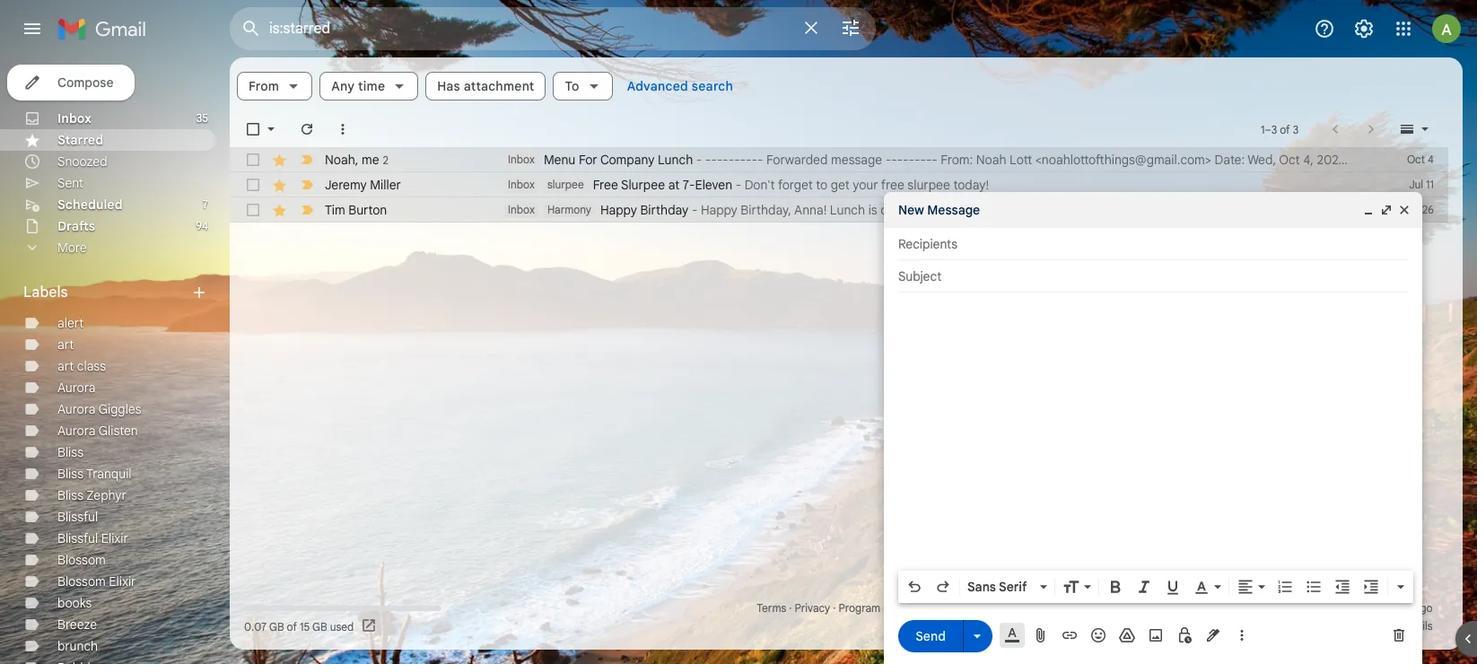 Task type: describe. For each thing, give the bounding box(es) containing it.
,
[[355, 151, 358, 167]]

1 3 from the left
[[1272, 123, 1277, 136]]

redo ‪(⌘y)‬ image
[[934, 578, 952, 596]]

labels navigation
[[0, 57, 230, 664]]

breeze link
[[57, 617, 97, 633]]

last account activity: 31 minutes ago details
[[1254, 601, 1433, 633]]

blossom elixir link
[[57, 574, 136, 590]]

subject:
[[1412, 152, 1458, 168]]

bliss tranquil link
[[57, 466, 132, 482]]

blossom for blossom elixir
[[57, 574, 106, 590]]

pop out image
[[1380, 203, 1394, 217]]

aurora for aurora giggles
[[57, 401, 96, 417]]

support image
[[1314, 18, 1336, 39]]

compose
[[57, 75, 114, 91]]

get
[[831, 177, 850, 193]]

sans
[[968, 579, 996, 595]]

search mail image
[[235, 13, 267, 45]]

35
[[196, 111, 208, 125]]

7
[[203, 197, 208, 211]]

9:47
[[1363, 152, 1387, 168]]

art class link
[[57, 358, 106, 374]]

menu
[[544, 152, 576, 168]]

inbox inside inbox menu for company lunch - ---------- forwarded message --------- from: noah lott <noahlottofthings@gmail.com> date: wed, oct 4, 2023 at 9:47 am subject: me
[[508, 153, 535, 166]]

any
[[331, 78, 355, 94]]

minimize image
[[1362, 203, 1376, 217]]

starred link
[[57, 132, 103, 148]]

from button
[[237, 72, 313, 101]]

attachment
[[464, 78, 535, 94]]

is
[[869, 202, 878, 218]]

advanced
[[627, 78, 688, 94]]

94
[[196, 219, 208, 232]]

7-
[[683, 177, 695, 193]]

forget
[[778, 177, 813, 193]]

any time
[[331, 78, 385, 94]]

aurora giggles link
[[57, 401, 141, 417]]

account
[[1277, 601, 1317, 615]]

elixir for blossom elixir
[[109, 574, 136, 590]]

gmail image
[[57, 11, 155, 47]]

blissful for blissful elixir
[[57, 530, 98, 547]]

toggle split pane mode image
[[1398, 120, 1416, 138]]

elixir for blissful elixir
[[101, 530, 128, 547]]

inbox left "harmony"
[[508, 203, 535, 216]]

tranquil
[[86, 466, 132, 482]]

lott
[[1010, 152, 1032, 168]]

follow link to manage storage image
[[361, 618, 379, 636]]

2 3 from the left
[[1293, 123, 1299, 136]]

terms link
[[757, 601, 787, 615]]

activity:
[[1320, 601, 1358, 615]]

art class
[[57, 358, 106, 374]]

serif
[[999, 579, 1027, 595]]

from:
[[941, 152, 973, 168]]

main menu image
[[22, 18, 43, 39]]

blossom elixir
[[57, 574, 136, 590]]

free
[[881, 177, 905, 193]]

labels heading
[[23, 284, 190, 302]]

forwarded
[[767, 152, 828, 168]]

insert photo image
[[1147, 627, 1165, 644]]

discard draft ‪(⌘⇧d)‬ image
[[1390, 627, 1408, 644]]

company
[[600, 152, 655, 168]]

art for "art" link
[[57, 337, 74, 353]]

0.07 gb of 15 gb used
[[244, 620, 354, 633]]

used
[[330, 620, 354, 633]]

row containing noah
[[230, 147, 1477, 172]]

today!
[[954, 177, 989, 193]]

insert signature image
[[1205, 627, 1223, 644]]

more formatting options image
[[1392, 578, 1410, 596]]

last
[[1254, 601, 1275, 615]]

15
[[300, 620, 310, 633]]

blissful elixir link
[[57, 530, 128, 547]]

Search mail text field
[[269, 20, 790, 38]]

breeze
[[57, 617, 97, 633]]

insert emoji ‪(⌘⇧2)‬ image
[[1090, 627, 1108, 644]]

1 happy from the left
[[601, 202, 637, 218]]

blissful for blissful link
[[57, 509, 98, 525]]

row containing jeremy miller
[[230, 172, 1449, 197]]

toggle confidential mode image
[[1176, 627, 1194, 644]]

oct 4
[[1407, 153, 1434, 166]]

0 vertical spatial of
[[1280, 123, 1290, 136]]

italic ‪(⌘i)‬ image
[[1135, 578, 1153, 596]]

blissful link
[[57, 509, 98, 525]]

art link
[[57, 337, 74, 353]]

2 gb from the left
[[312, 620, 327, 633]]

inbox link
[[57, 110, 92, 127]]

bliss zephyr
[[57, 487, 126, 504]]

1 vertical spatial me
[[898, 202, 916, 218]]

books
[[57, 595, 92, 611]]

1 horizontal spatial lunch
[[830, 202, 865, 218]]

brunch link
[[57, 638, 98, 654]]

bliss tranquil
[[57, 466, 132, 482]]

of inside footer
[[287, 620, 297, 633]]

aurora giggles
[[57, 401, 141, 417]]

recipients
[[899, 236, 958, 252]]

alert link
[[57, 315, 84, 331]]

scheduled link
[[57, 197, 123, 213]]

more
[[57, 240, 87, 256]]

drafts
[[57, 218, 95, 234]]

aurora glisten link
[[57, 423, 138, 439]]

brunch
[[57, 638, 98, 654]]

art for art class
[[57, 358, 74, 374]]

jul 11
[[1409, 178, 1434, 191]]

jeremy miller
[[325, 177, 401, 193]]

underline ‪(⌘u)‬ image
[[1164, 579, 1182, 597]]

1 gb from the left
[[269, 620, 284, 633]]

on
[[881, 202, 895, 218]]

new message
[[899, 202, 980, 218]]

1 horizontal spatial noah
[[976, 152, 1007, 168]]

eleven
[[695, 177, 733, 193]]

0.07
[[244, 620, 267, 633]]

aurora for aurora glisten
[[57, 423, 96, 439]]

bliss for bliss zephyr
[[57, 487, 83, 504]]

has attachment button
[[426, 72, 546, 101]]

program
[[839, 601, 881, 615]]

more image
[[334, 120, 352, 138]]

bliss zephyr link
[[57, 487, 126, 504]]

giggles
[[98, 401, 141, 417]]

advanced search button
[[620, 70, 741, 102]]

4,
[[1303, 152, 1314, 168]]

details
[[1400, 619, 1433, 633]]



Task type: vqa. For each thing, say whether or not it's contained in the screenshot.


Task type: locate. For each thing, give the bounding box(es) containing it.
time
[[358, 78, 385, 94]]

aurora
[[57, 380, 96, 396], [57, 401, 96, 417], [57, 423, 96, 439]]

1 horizontal spatial of
[[1280, 123, 1290, 136]]

message
[[831, 152, 882, 168]]

at left 9:47 at the top right of the page
[[1349, 152, 1360, 168]]

bliss up blissful link
[[57, 487, 83, 504]]

3 right –
[[1293, 123, 1299, 136]]

0 horizontal spatial lunch
[[658, 152, 693, 168]]

refresh image
[[298, 120, 316, 138]]

blissful down bliss zephyr link
[[57, 509, 98, 525]]

happy birthday - happy birthday, anna! lunch is on me today. tim
[[601, 202, 977, 218]]

slurpee down menu
[[547, 178, 584, 191]]

slurpee up today.
[[908, 177, 950, 193]]

1 horizontal spatial ·
[[833, 601, 836, 615]]

oct left 4,
[[1279, 152, 1300, 168]]

inbox inside labels navigation
[[57, 110, 92, 127]]

0 vertical spatial at
[[1349, 152, 1360, 168]]

1 horizontal spatial tim
[[957, 202, 977, 218]]

2 · from the left
[[833, 601, 836, 615]]

attach files image
[[1032, 627, 1050, 644]]

at left 7-
[[668, 177, 680, 193]]

3 row from the top
[[230, 197, 1449, 223]]

aurora for 'aurora' "link"
[[57, 380, 96, 396]]

blissful down blissful link
[[57, 530, 98, 547]]

jun 26
[[1402, 203, 1434, 216]]

message
[[928, 202, 980, 218]]

more button
[[0, 237, 215, 259]]

any time button
[[320, 72, 419, 101]]

minutes
[[1373, 601, 1412, 615]]

1
[[1261, 123, 1265, 136]]

0 horizontal spatial gb
[[269, 620, 284, 633]]

aurora down art class link
[[57, 380, 96, 396]]

row down message at the top right of page
[[230, 172, 1449, 197]]

clear search image
[[793, 10, 829, 46]]

1 – 3 of 3
[[1261, 123, 1299, 136]]

1 horizontal spatial oct
[[1407, 153, 1425, 166]]

11
[[1426, 178, 1434, 191]]

gb right 15
[[312, 620, 327, 633]]

tim burton
[[325, 202, 387, 218]]

snoozed link
[[57, 153, 107, 170]]

advanced search options image
[[833, 10, 869, 46]]

1 · from the left
[[789, 601, 792, 615]]

indent more ‪(⌘])‬ image
[[1363, 578, 1381, 596]]

zephyr
[[87, 487, 126, 504]]

0 horizontal spatial me
[[362, 151, 379, 167]]

of right –
[[1280, 123, 1290, 136]]

0 vertical spatial blossom
[[57, 552, 106, 568]]

happy down free
[[601, 202, 637, 218]]

slurpee
[[908, 177, 950, 193], [547, 178, 584, 191]]

sans serif
[[968, 579, 1027, 595]]

1 blossom from the top
[[57, 552, 106, 568]]

class
[[77, 358, 106, 374]]

send
[[916, 628, 946, 644]]

2
[[383, 153, 389, 167]]

2 row from the top
[[230, 172, 1449, 197]]

1 bliss from the top
[[57, 444, 83, 460]]

privacy link
[[795, 601, 831, 615]]

elixir down blissful elixir link
[[109, 574, 136, 590]]

0 horizontal spatial slurpee
[[547, 178, 584, 191]]

happy
[[601, 202, 637, 218], [701, 202, 738, 218]]

1 vertical spatial blossom
[[57, 574, 106, 590]]

1 tim from the left
[[325, 202, 345, 218]]

elixir
[[101, 530, 128, 547], [109, 574, 136, 590]]

more send options image
[[969, 627, 986, 645]]

more options image
[[1237, 627, 1248, 644]]

from
[[249, 78, 279, 94]]

noah left 'lott'
[[976, 152, 1007, 168]]

terms · privacy · program policies
[[757, 601, 920, 615]]

happy down eleven
[[701, 202, 738, 218]]

to
[[816, 177, 828, 193]]

terms
[[757, 601, 787, 615]]

· right terms
[[789, 601, 792, 615]]

None search field
[[230, 7, 876, 50]]

blossom link
[[57, 552, 106, 568]]

row down get
[[230, 197, 1449, 223]]

main content
[[230, 57, 1477, 650]]

0 vertical spatial aurora
[[57, 380, 96, 396]]

wed,
[[1248, 152, 1276, 168]]

new message dialog
[[884, 192, 1423, 664]]

row containing tim burton
[[230, 197, 1449, 223]]

formatting options toolbar
[[899, 571, 1414, 603]]

footer
[[230, 600, 1449, 636]]

oct left 4
[[1407, 153, 1425, 166]]

me
[[1462, 152, 1477, 168]]

anna!
[[794, 202, 827, 218]]

row
[[230, 147, 1477, 172], [230, 172, 1449, 197], [230, 197, 1449, 223]]

0 vertical spatial lunch
[[658, 152, 693, 168]]

bliss
[[57, 444, 83, 460], [57, 466, 83, 482], [57, 487, 83, 504]]

None checkbox
[[244, 120, 262, 138]]

books link
[[57, 595, 92, 611]]

insert link ‪(⌘k)‬ image
[[1061, 627, 1079, 644]]

bliss link
[[57, 444, 83, 460]]

alert
[[57, 315, 84, 331]]

1 blissful from the top
[[57, 509, 98, 525]]

numbered list ‪(⌘⇧7)‬ image
[[1276, 578, 1294, 596]]

blossom for the blossom link
[[57, 552, 106, 568]]

of
[[1280, 123, 1290, 136], [287, 620, 297, 633]]

0 vertical spatial art
[[57, 337, 74, 353]]

1 vertical spatial elixir
[[109, 574, 136, 590]]

inbox left free
[[508, 178, 535, 191]]

don't
[[745, 177, 775, 193]]

0 horizontal spatial ·
[[789, 601, 792, 615]]

2 vertical spatial bliss
[[57, 487, 83, 504]]

1 horizontal spatial gb
[[312, 620, 327, 633]]

bliss up bliss tranquil
[[57, 444, 83, 460]]

art down "art" link
[[57, 358, 74, 374]]

to
[[565, 78, 580, 94]]

1 aurora from the top
[[57, 380, 96, 396]]

am
[[1390, 152, 1409, 168]]

tim down jeremy
[[325, 202, 345, 218]]

your
[[853, 177, 878, 193]]

1 horizontal spatial slurpee
[[908, 177, 950, 193]]

2 vertical spatial aurora
[[57, 423, 96, 439]]

2 tim from the left
[[957, 202, 977, 218]]

0 horizontal spatial tim
[[325, 202, 345, 218]]

1 horizontal spatial happy
[[701, 202, 738, 218]]

details link
[[1400, 619, 1433, 633]]

31
[[1361, 601, 1370, 615]]

jeremy
[[325, 177, 367, 193]]

bliss down bliss link
[[57, 466, 83, 482]]

Message Body text field
[[899, 302, 1408, 565]]

0 horizontal spatial noah
[[325, 151, 355, 167]]

birthday,
[[741, 202, 792, 218]]

snoozed
[[57, 153, 107, 170]]

inbox left menu
[[508, 153, 535, 166]]

oct
[[1279, 152, 1300, 168], [1407, 153, 1425, 166]]

bulleted list ‪(⌘⇧8)‬ image
[[1305, 578, 1323, 596]]

me right , at top left
[[362, 151, 379, 167]]

2 blissful from the top
[[57, 530, 98, 547]]

0 horizontal spatial of
[[287, 620, 297, 633]]

inbox menu for company lunch - ---------- forwarded message --------- from: noah lott <noahlottofthings@gmail.com> date: wed, oct 4, 2023 at 9:47 am subject: me
[[508, 152, 1477, 168]]

aurora up bliss link
[[57, 423, 96, 439]]

0 horizontal spatial happy
[[601, 202, 637, 218]]

0 horizontal spatial 3
[[1272, 123, 1277, 136]]

3 right 1
[[1272, 123, 1277, 136]]

gb
[[269, 620, 284, 633], [312, 620, 327, 633]]

1 horizontal spatial at
[[1349, 152, 1360, 168]]

1 vertical spatial bliss
[[57, 466, 83, 482]]

1 art from the top
[[57, 337, 74, 353]]

labels
[[23, 284, 68, 302]]

gb right 0.07
[[269, 620, 284, 633]]

aurora down 'aurora' "link"
[[57, 401, 96, 417]]

insert files using drive image
[[1118, 627, 1136, 644]]

glisten
[[98, 423, 138, 439]]

3 aurora from the top
[[57, 423, 96, 439]]

main content containing from
[[230, 57, 1477, 650]]

compose button
[[7, 65, 135, 101]]

blissful elixir
[[57, 530, 128, 547]]

search
[[692, 78, 733, 94]]

elixir up the blossom link
[[101, 530, 128, 547]]

2 blossom from the top
[[57, 574, 106, 590]]

me right the on
[[898, 202, 916, 218]]

has
[[437, 78, 460, 94]]

has attachment
[[437, 78, 535, 94]]

1 vertical spatial of
[[287, 620, 297, 633]]

lunch left is at the right top of the page
[[830, 202, 865, 218]]

settings image
[[1354, 18, 1375, 39]]

0 horizontal spatial at
[[668, 177, 680, 193]]

2 bliss from the top
[[57, 466, 83, 482]]

1 vertical spatial art
[[57, 358, 74, 374]]

1 row from the top
[[230, 147, 1477, 172]]

me
[[362, 151, 379, 167], [898, 202, 916, 218]]

3 bliss from the top
[[57, 487, 83, 504]]

0 vertical spatial bliss
[[57, 444, 83, 460]]

1 vertical spatial at
[[668, 177, 680, 193]]

art down alert
[[57, 337, 74, 353]]

0 vertical spatial elixir
[[101, 530, 128, 547]]

close image
[[1398, 203, 1412, 217]]

scheduled
[[57, 197, 123, 213]]

2 happy from the left
[[701, 202, 738, 218]]

1 horizontal spatial 3
[[1293, 123, 1299, 136]]

Subject field
[[899, 267, 1408, 285]]

to button
[[553, 72, 613, 101]]

bold ‪(⌘b)‬ image
[[1107, 578, 1125, 596]]

2 art from the top
[[57, 358, 74, 374]]

undo ‪(⌘z)‬ image
[[906, 578, 924, 596]]

inbox up 'starred'
[[57, 110, 92, 127]]

1 vertical spatial lunch
[[830, 202, 865, 218]]

1 horizontal spatial me
[[898, 202, 916, 218]]

lunch
[[658, 152, 693, 168], [830, 202, 865, 218]]

sent link
[[57, 175, 83, 191]]

for
[[579, 152, 597, 168]]

None checkbox
[[244, 151, 262, 169], [244, 176, 262, 194], [244, 201, 262, 219], [244, 151, 262, 169], [244, 176, 262, 194], [244, 201, 262, 219]]

26
[[1423, 203, 1434, 216]]

noah up jeremy
[[325, 151, 355, 167]]

–
[[1265, 123, 1272, 136]]

· right privacy 'link'
[[833, 601, 836, 615]]

bliss for bliss link
[[57, 444, 83, 460]]

miller
[[370, 177, 401, 193]]

of left 15
[[287, 620, 297, 633]]

<noahlottofthings@gmail.com>
[[1036, 152, 1212, 168]]

1 vertical spatial blissful
[[57, 530, 98, 547]]

0 horizontal spatial oct
[[1279, 152, 1300, 168]]

tim down the today! on the top of page
[[957, 202, 977, 218]]

birthday
[[640, 202, 689, 218]]

0 vertical spatial me
[[362, 151, 379, 167]]

sent
[[57, 175, 83, 191]]

blossom down blissful elixir link
[[57, 552, 106, 568]]

aurora link
[[57, 380, 96, 396]]

0 vertical spatial blissful
[[57, 509, 98, 525]]

indent less ‪(⌘[)‬ image
[[1334, 578, 1352, 596]]

2 aurora from the top
[[57, 401, 96, 417]]

1 vertical spatial aurora
[[57, 401, 96, 417]]

bliss for bliss tranquil
[[57, 466, 83, 482]]

lunch up 7-
[[658, 152, 693, 168]]

sans serif option
[[964, 578, 1037, 596]]

row up your
[[230, 147, 1477, 172]]

noah
[[325, 151, 355, 167], [976, 152, 1007, 168]]

blossom down the blossom link
[[57, 574, 106, 590]]

footer containing terms
[[230, 600, 1449, 636]]



